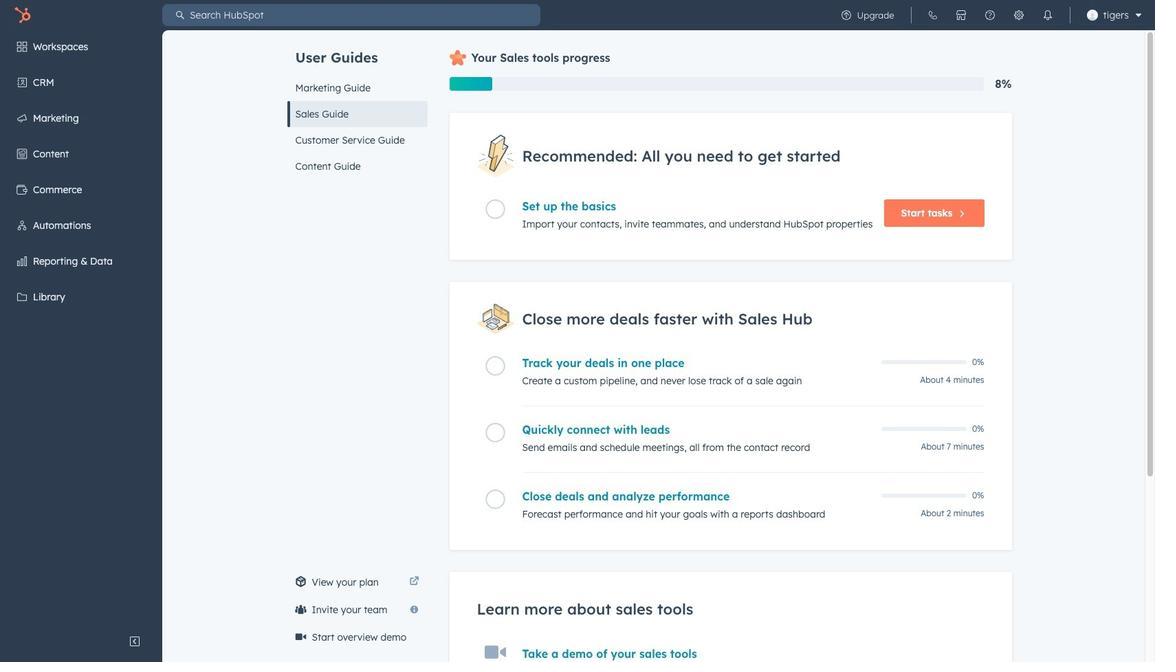 Task type: locate. For each thing, give the bounding box(es) containing it.
progress bar
[[449, 77, 492, 91]]

1 horizontal spatial menu
[[832, 0, 1147, 30]]

howard n/a image
[[1087, 10, 1098, 21]]

help image
[[984, 10, 995, 21]]

link opens in a new window image
[[410, 574, 419, 591]]

menu
[[832, 0, 1147, 30], [0, 30, 162, 628]]

marketplaces image
[[956, 10, 967, 21]]



Task type: vqa. For each thing, say whether or not it's contained in the screenshot.
Settings IMAGE
yes



Task type: describe. For each thing, give the bounding box(es) containing it.
0 horizontal spatial menu
[[0, 30, 162, 628]]

link opens in a new window image
[[410, 577, 419, 587]]

user guides element
[[287, 30, 427, 179]]

settings image
[[1013, 10, 1024, 21]]

notifications image
[[1042, 10, 1053, 21]]

Search HubSpot search field
[[184, 4, 541, 26]]



